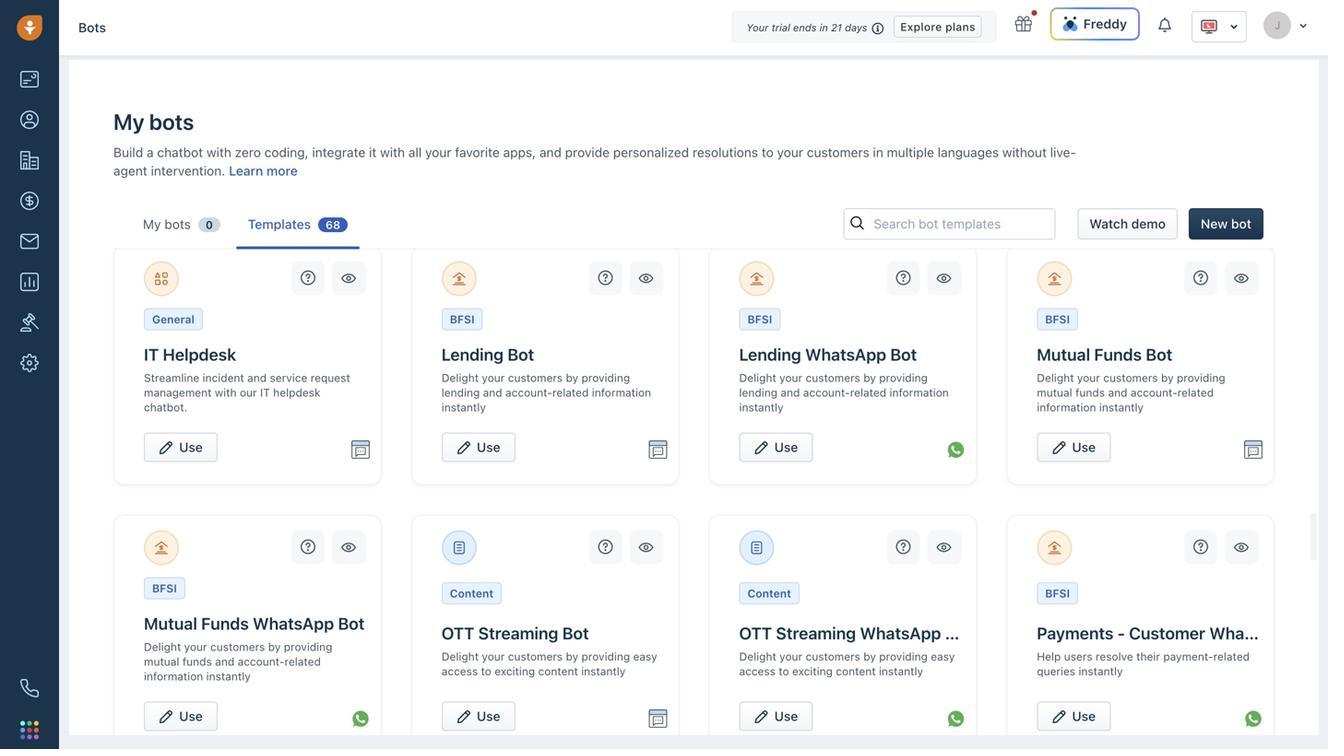 Task type: vqa. For each thing, say whether or not it's contained in the screenshot.
Admin Settings Link
no



Task type: locate. For each thing, give the bounding box(es) containing it.
in
[[820, 22, 828, 34]]

bell regular image
[[1159, 16, 1173, 34]]

ic_info_icon image
[[872, 21, 885, 36]]

explore plans
[[900, 20, 976, 33]]

your
[[747, 22, 769, 34]]

freshworks switcher image
[[20, 722, 39, 740]]

missing translation "unavailable" for locale "en-us" image
[[1200, 18, 1218, 36]]

trial
[[772, 22, 790, 34]]

ic_arrow_down image
[[1299, 20, 1308, 31]]

explore plans button
[[894, 16, 982, 38]]



Task type: describe. For each thing, give the bounding box(es) containing it.
properties image
[[20, 314, 39, 332]]

plans
[[946, 20, 976, 33]]

explore
[[900, 20, 942, 33]]

phone element
[[11, 671, 48, 707]]

ends
[[793, 22, 817, 34]]

freddy
[[1084, 16, 1127, 31]]

phone image
[[20, 680, 39, 698]]

your trial ends in 21 days
[[747, 22, 867, 34]]

freddy button
[[1050, 7, 1140, 41]]

days
[[845, 22, 867, 34]]

ic_arrow_down image
[[1230, 20, 1239, 33]]

bots
[[78, 20, 106, 35]]

21
[[831, 22, 842, 34]]



